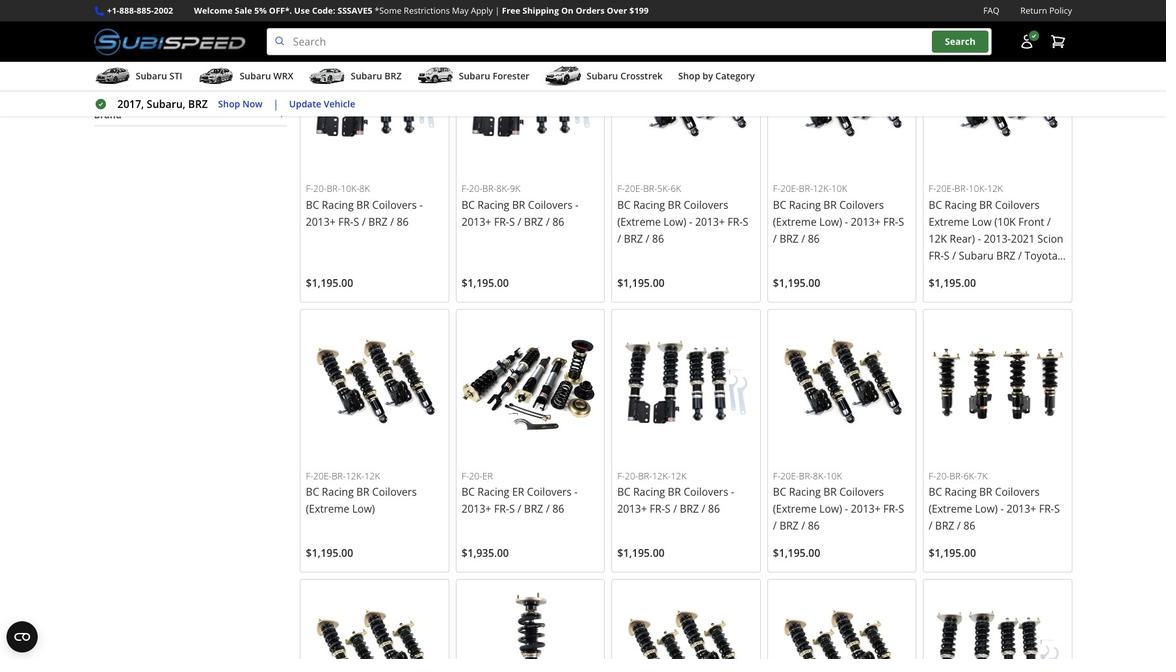 Task type: describe. For each thing, give the bounding box(es) containing it.
shipping
[[523, 5, 559, 16]]

s inside f-20-br-10k-8k bc racing br coilovers - 2013+ fr-s / brz / 86
[[354, 215, 359, 229]]

86 inside f-20-br-12k-12k bc racing br coilovers - 2013+ fr-s / brz / 86
[[708, 502, 720, 516]]

extreme
[[929, 215, 970, 229]]

s inside f-20-br-8k-9k bc racing br coilovers - 2013+ fr-s / brz / 86
[[509, 215, 515, 229]]

subaru for subaru brz
[[351, 70, 382, 82]]

8k
[[360, 182, 370, 195]]

racing for f-20e-br-8k-10k bc racing br coilovers (extreme low) - 2013+ fr-s / brz / 86
[[789, 485, 821, 499]]

sssave5
[[338, 5, 373, 16]]

free
[[502, 5, 521, 16]]

$1,195.00 for f-20e-br-10k-12k bc racing br coilovers extreme low (10k front / 12k rear) - 2013-2021 scion fr-s / subaru brz / toyota 86
[[929, 276, 977, 290]]

adjustment
[[191, 14, 240, 26]]

f- for f-20e-br-10k-12k bc racing br coilovers extreme low (10k front / 12k rear) - 2013-2021 scion fr-s / subaru brz / toyota 86
[[929, 182, 937, 195]]

on
[[561, 5, 574, 16]]

10k- for 2013+
[[341, 182, 360, 195]]

apply
[[471, 5, 493, 16]]

code:
[[312, 5, 336, 16]]

brz inside f-20-br-12k-12k bc racing br coilovers - 2013+ fr-s / brz / 86
[[680, 502, 699, 516]]

2013+ inside f-20-br-12k-12k bc racing br coilovers - 2013+ fr-s / brz / 86
[[618, 502, 647, 516]]

subaru for subaru wrx
[[240, 70, 271, 82]]

crosstrek
[[621, 70, 663, 82]]

subaru for subaru forester
[[459, 70, 490, 82]]

10k for f-20e-br-8k-10k bc racing br coilovers (extreme low) - 2013+ fr-s / brz / 86
[[827, 470, 842, 482]]

- inside f-20e-br-8k-10k bc racing br coilovers (extreme low) - 2013+ fr-s / brz / 86
[[845, 502, 849, 516]]

bc for f-20-br-10k-8k bc racing br coilovers - 2013+ fr-s / brz / 86
[[306, 198, 319, 212]]

f-20-br-12k-12k bc racing br coilovers - 2013+ fr-s / brz / 86
[[618, 470, 735, 516]]

(extreme for f-20e-br-12k-12k bc racing br coilovers (extreme low)
[[306, 502, 350, 516]]

0 horizontal spatial er
[[483, 470, 493, 482]]

brand
[[94, 109, 122, 121]]

update
[[289, 97, 321, 110]]

885-
[[137, 5, 154, 16]]

update vehicle button
[[289, 97, 355, 112]]

bc for f-20-br-12k-12k bc racing br coilovers - 2013+ fr-s / brz / 86
[[618, 485, 631, 499]]

faq link
[[984, 4, 1000, 18]]

a subaru brz thumbnail image image
[[309, 66, 346, 86]]

$1,195.00 for f-20e-br-12k-12k bc racing br coilovers (extreme low)
[[306, 546, 353, 561]]

subaru for subaru crosstrek
[[587, 70, 618, 82]]

86 inside f-20e-br-10k-12k bc racing br coilovers extreme low (10k front / 12k rear) - 2013-2021 scion fr-s / subaru brz / toyota 86
[[929, 265, 941, 280]]

front
[[1019, 215, 1045, 229]]

coilovers for f-20e-br-12k-10k bc racing br coilovers (extreme low) - 2013+ fr-s / brz / 86
[[840, 198, 884, 212]]

20- for bc
[[469, 470, 483, 482]]

(extreme for f-20e-br-12k-10k bc racing br coilovers (extreme low) - 2013+ fr-s / brz / 86
[[773, 215, 817, 229]]

86 inside f-20-br-10k-8k bc racing br coilovers - 2013+ fr-s / brz / 86
[[397, 215, 409, 229]]

subaru forester
[[459, 70, 530, 82]]

s inside f-20e-br-8k-10k bc racing br coilovers (extreme low) - 2013+ fr-s / brz / 86
[[899, 502, 905, 516]]

bc racing br coilovers extreme low (16k front / 14k rear) - 2013-2021 scion fr-s / subaru brz / toyota 86 image
[[462, 585, 599, 659]]

subispeed logo image
[[94, 28, 246, 55]]

2017, subaru, brz
[[117, 97, 208, 111]]

update vehicle
[[289, 97, 355, 110]]

2002
[[154, 5, 173, 16]]

brz inside f-20e-br-12k-10k bc racing br coilovers (extreme low) - 2013+ fr-s / brz / 86
[[780, 232, 799, 246]]

- inside f-20-er bc racing er coilovers - 2013+ fr-s / brz / 86
[[575, 485, 578, 499]]

shop now
[[218, 97, 263, 110]]

f-20e-br-10k-12k bc racing br coilovers extreme low (10k front / 12k rear) - 2013-2021 scion fr-s / subaru brz / toyota 86
[[929, 182, 1064, 280]]

12k- for bc racing br coilovers (extreme low)
[[346, 470, 365, 482]]

86 inside the f-20e-br-5k-6k bc racing br coilovers (extreme low) - 2013+ fr-s / brz / 86
[[652, 232, 664, 246]]

44 for suspension height adjustment
[[277, 13, 287, 26]]

86 inside f-20e-br-12k-10k bc racing br coilovers (extreme low) - 2013+ fr-s / brz / 86
[[808, 232, 820, 246]]

coilovers inside f-20-er bc racing er coilovers - 2013+ fr-s / brz / 86
[[527, 485, 572, 499]]

bc racing er coilovers - 2013+ fr-s / brz / 86 image
[[462, 315, 599, 452]]

low) for f-20e-br-12k-12k bc racing br coilovers (extreme low)
[[352, 502, 375, 516]]

- inside f-20-br-6k-7k bc racing br coilovers (extreme low) - 2013+ fr-s / brz / 86
[[1001, 502, 1004, 516]]

a subaru forester thumbnail image image
[[417, 66, 454, 86]]

brz inside f-20e-br-10k-12k bc racing br coilovers extreme low (10k front / 12k rear) - 2013-2021 scion fr-s / subaru brz / toyota 86
[[997, 249, 1016, 263]]

*some
[[375, 5, 402, 16]]

bc for f-20e-br-8k-10k bc racing br coilovers (extreme low) - 2013+ fr-s / brz / 86
[[773, 485, 787, 499]]

*some restrictions may apply | free shipping on orders over $199
[[375, 5, 649, 16]]

20e- for f-20e-br-12k-10k bc racing br coilovers (extreme low) - 2013+ fr-s / brz / 86
[[781, 182, 799, 195]]

f- for f-20-br-6k-7k bc racing br coilovers (extreme low) - 2013+ fr-s / brz / 86
[[929, 470, 937, 482]]

search button
[[932, 31, 989, 53]]

coilovers for f-20-br-12k-12k bc racing br coilovers - 2013+ fr-s / brz / 86
[[684, 485, 729, 499]]

bc for f-20-br-8k-9k bc racing br coilovers - 2013+ fr-s / brz / 86
[[462, 198, 475, 212]]

+1-888-885-2002 link
[[107, 4, 173, 18]]

0 horizontal spatial |
[[273, 97, 279, 111]]

f-20-br-10k-8k bc racing br coilovers - 2013+ fr-s / brz / 86
[[306, 182, 423, 229]]

br for f-20-br-10k-8k bc racing br coilovers - 2013+ fr-s / brz / 86
[[357, 198, 370, 212]]

$1,935.00
[[462, 546, 509, 561]]

brz inside f-20-br-8k-9k bc racing br coilovers - 2013+ fr-s / brz / 86
[[524, 215, 543, 229]]

racing for f-20e-br-5k-6k bc racing br coilovers (extreme low) - 2013+ fr-s / brz / 86
[[634, 198, 665, 212]]

- inside f-20e-br-10k-12k bc racing br coilovers extreme low (10k front / 12k rear) - 2013-2021 scion fr-s / subaru brz / toyota 86
[[978, 232, 982, 246]]

2013-
[[984, 232, 1011, 246]]

a subaru sti thumbnail image image
[[94, 66, 130, 86]]

f- for f-20e-br-12k-10k bc racing br coilovers (extreme low) - 2013+ fr-s / brz / 86
[[773, 182, 781, 195]]

coilovers for f-20-br-6k-7k bc racing br coilovers (extreme low) - 2013+ fr-s / brz / 86
[[996, 485, 1040, 499]]

bc racing br coilovers - 2013+ fr-s / brz / 86 image for f-20-br-10k-8k bc racing br coilovers - 2013+ fr-s / brz / 86
[[306, 28, 444, 165]]

- inside f-20e-br-12k-10k bc racing br coilovers (extreme low) - 2013+ fr-s / brz / 86
[[845, 215, 849, 229]]

2021
[[1011, 232, 1035, 246]]

fr- inside f-20-er bc racing er coilovers - 2013+ fr-s / brz / 86
[[494, 502, 509, 516]]

br- for f-20e-br-12k-10k bc racing br coilovers (extreme low) - 2013+ fr-s / brz / 86
[[799, 182, 813, 195]]

86 inside f-20-er bc racing er coilovers - 2013+ fr-s / brz / 86
[[553, 502, 565, 516]]

may
[[452, 5, 469, 16]]

f-20e-br-12k-12k bc racing br coilovers (extreme low)
[[306, 470, 417, 516]]

Suspension Height Adjustment button
[[94, 15, 104, 25]]

brz inside f-20e-br-8k-10k bc racing br coilovers (extreme low) - 2013+ fr-s / brz / 86
[[780, 519, 799, 533]]

br- for f-20e-br-8k-10k bc racing br coilovers (extreme low) - 2013+ fr-s / brz / 86
[[799, 470, 813, 482]]

- inside f-20-br-10k-8k bc racing br coilovers - 2013+ fr-s / brz / 86
[[420, 198, 423, 212]]

fr- inside f-20e-br-12k-10k bc racing br coilovers (extreme low) - 2013+ fr-s / brz / 86
[[884, 215, 899, 229]]

coilovers for f-20-br-8k-9k bc racing br coilovers - 2013+ fr-s / brz / 86
[[528, 198, 573, 212]]

br- for f-20e-br-12k-12k bc racing br coilovers (extreme low)
[[332, 470, 346, 482]]

12k- for bc racing br coilovers - 2013+ fr-s / brz / 86
[[652, 470, 671, 482]]

$1,195.00 for f-20e-br-5k-6k bc racing br coilovers (extreme low) - 2013+ fr-s / brz / 86
[[618, 276, 665, 290]]

scion
[[1038, 232, 1064, 246]]

brand button
[[94, 105, 287, 125]]

br for f-20e-br-5k-6k bc racing br coilovers (extreme low) - 2013+ fr-s / brz / 86
[[668, 198, 681, 212]]

s inside f-20e-br-10k-12k bc racing br coilovers extreme low (10k front / 12k rear) - 2013-2021 scion fr-s / subaru brz / toyota 86
[[944, 249, 950, 263]]

20e- for f-20e-br-5k-6k bc racing br coilovers (extreme low) - 2013+ fr-s / brz / 86
[[625, 182, 643, 195]]

fr- inside f-20e-br-8k-10k bc racing br coilovers (extreme low) - 2013+ fr-s / brz / 86
[[884, 502, 899, 516]]

subaru forester button
[[417, 64, 530, 91]]

br for f-20-br-12k-12k bc racing br coilovers - 2013+ fr-s / brz / 86
[[668, 485, 681, 499]]

86 inside f-20-br-8k-9k bc racing br coilovers - 2013+ fr-s / brz / 86
[[553, 215, 565, 229]]

f- for f-20e-br-12k-12k bc racing br coilovers (extreme low)
[[306, 470, 314, 482]]

br for f-20e-br-8k-10k bc racing br coilovers (extreme low) - 2013+ fr-s / brz / 86
[[824, 485, 837, 499]]

f- for f-20e-br-8k-10k bc racing br coilovers (extreme low) - 2013+ fr-s / brz / 86
[[773, 470, 781, 482]]

f-20e-br-8k-10k bc racing br coilovers (extreme low) - 2013+ fr-s / brz / 86
[[773, 470, 905, 533]]

5k-
[[658, 182, 671, 195]]

bc for f-20e-br-10k-12k bc racing br coilovers extreme low (10k front / 12k rear) - 2013-2021 scion fr-s / subaru brz / toyota 86
[[929, 198, 942, 212]]

subaru sti
[[136, 70, 182, 82]]

2013+ inside f-20-br-6k-7k bc racing br coilovers (extreme low) - 2013+ fr-s / brz / 86
[[1007, 502, 1037, 516]]

return policy link
[[1021, 4, 1073, 18]]

+1-
[[107, 5, 119, 16]]

fr- inside f-20e-br-10k-12k bc racing br coilovers extreme low (10k front / 12k rear) - 2013-2021 scion fr-s / subaru brz / toyota 86
[[929, 249, 944, 263]]

Coilovers button
[[94, 40, 104, 51]]

fr- inside the f-20e-br-5k-6k bc racing br coilovers (extreme low) - 2013+ fr-s / brz / 86
[[728, 215, 743, 229]]

s inside f-20-br-12k-12k bc racing br coilovers - 2013+ fr-s / brz / 86
[[665, 502, 671, 516]]

- inside the f-20e-br-5k-6k bc racing br coilovers (extreme low) - 2013+ fr-s / brz / 86
[[689, 215, 693, 229]]

br for f-20e-br-12k-12k bc racing br coilovers (extreme low)
[[357, 485, 370, 499]]

f-20-br-8k-9k bc racing br coilovers - 2013+ fr-s / brz / 86
[[462, 182, 579, 229]]

policy
[[1050, 5, 1073, 16]]

20- for 8k-
[[469, 182, 483, 195]]

low) for f-20e-br-5k-6k bc racing br coilovers (extreme low) - 2013+ fr-s / brz / 86
[[664, 215, 687, 229]]

button image
[[1019, 34, 1035, 50]]

2017,
[[117, 97, 144, 111]]

$199
[[630, 5, 649, 16]]

br- for f-20-br-6k-7k bc racing br coilovers (extreme low) - 2013+ fr-s / brz / 86
[[950, 470, 964, 482]]

shop by category
[[679, 70, 755, 82]]

888-
[[119, 5, 137, 16]]

brz inside the f-20e-br-5k-6k bc racing br coilovers (extreme low) - 2013+ fr-s / brz / 86
[[624, 232, 643, 246]]

$1,195.00 for f-20-br-10k-8k bc racing br coilovers - 2013+ fr-s / brz / 86
[[306, 276, 353, 290]]

subaru for subaru sti
[[136, 70, 167, 82]]

2013+ inside f-20-er bc racing er coilovers - 2013+ fr-s / brz / 86
[[462, 502, 492, 516]]

2013+ inside f-20-br-10k-8k bc racing br coilovers - 2013+ fr-s / brz / 86
[[306, 215, 336, 229]]

f- for f-20e-br-5k-6k bc racing br coilovers (extreme low) - 2013+ fr-s / brz / 86
[[618, 182, 625, 195]]

subaru,
[[147, 97, 186, 111]]

shop for shop now
[[218, 97, 240, 110]]

1 vertical spatial er
[[512, 485, 525, 499]]

coilovers for f-20e-br-8k-10k bc racing br coilovers (extreme low) - 2013+ fr-s / brz / 86
[[840, 485, 884, 499]]

coilovers for f-20e-br-5k-6k bc racing br coilovers (extreme low) - 2013+ fr-s / brz / 86
[[684, 198, 729, 212]]

sale
[[235, 5, 252, 16]]

bc inside f-20-er bc racing er coilovers - 2013+ fr-s / brz / 86
[[462, 485, 475, 499]]

racing for f-20-br-8k-9k bc racing br coilovers - 2013+ fr-s / brz / 86
[[478, 198, 510, 212]]

2013+ inside f-20-br-8k-9k bc racing br coilovers - 2013+ fr-s / brz / 86
[[462, 215, 492, 229]]

shop by category button
[[679, 64, 755, 91]]

subaru sti button
[[94, 64, 182, 91]]

+1-888-885-2002
[[107, 5, 173, 16]]

10k for f-20e-br-12k-10k bc racing br coilovers (extreme low) - 2013+ fr-s / brz / 86
[[832, 182, 848, 195]]

f-20e-br-5k-6k bc racing br coilovers (extreme low) - 2013+ fr-s / brz / 86
[[618, 182, 749, 246]]

fr- inside f-20-br-6k-7k bc racing br coilovers (extreme low) - 2013+ fr-s / brz / 86
[[1040, 502, 1055, 516]]

f-20-er bc racing er coilovers - 2013+ fr-s / brz / 86
[[462, 470, 578, 516]]

br for f-20e-br-10k-12k bc racing br coilovers extreme low (10k front / 12k rear) - 2013-2021 scion fr-s / subaru brz / toyota 86
[[980, 198, 993, 212]]

open widget image
[[7, 621, 38, 653]]

f-20-br-6k-7k bc racing br coilovers (extreme low) - 2013+ fr-s / brz / 86
[[929, 470, 1060, 533]]

86 inside f-20-br-6k-7k bc racing br coilovers (extreme low) - 2013+ fr-s / brz / 86
[[964, 519, 976, 533]]

f- for f-20-br-10k-8k bc racing br coilovers - 2013+ fr-s / brz / 86
[[306, 182, 314, 195]]



Task type: vqa. For each thing, say whether or not it's contained in the screenshot.
Eikosha inside Eikosha Air Spencer CS-X3 Citrus Air Freshener - Universal
no



Task type: locate. For each thing, give the bounding box(es) containing it.
br inside the f-20e-br-5k-6k bc racing br coilovers (extreme low) - 2013+ fr-s / brz / 86
[[668, 198, 681, 212]]

brz
[[385, 70, 402, 82], [188, 97, 208, 111], [369, 215, 388, 229], [524, 215, 543, 229], [624, 232, 643, 246], [780, 232, 799, 246], [997, 249, 1016, 263], [524, 502, 543, 516], [680, 502, 699, 516], [780, 519, 799, 533], [936, 519, 955, 533]]

subaru wrx button
[[198, 64, 294, 91]]

subaru wrx
[[240, 70, 294, 82]]

br- for f-20-br-12k-12k bc racing br coilovers - 2013+ fr-s / brz / 86
[[638, 470, 653, 482]]

20-
[[314, 182, 327, 195], [469, 182, 483, 195], [469, 470, 483, 482], [625, 470, 638, 482], [937, 470, 950, 482]]

/
[[362, 215, 366, 229], [390, 215, 394, 229], [518, 215, 522, 229], [546, 215, 550, 229], [1048, 215, 1051, 229], [618, 232, 621, 246], [646, 232, 650, 246], [773, 232, 777, 246], [802, 232, 806, 246], [953, 249, 957, 263], [1019, 249, 1023, 263], [518, 502, 522, 516], [546, 502, 550, 516], [674, 502, 677, 516], [702, 502, 706, 516], [773, 519, 777, 533], [802, 519, 806, 533], [929, 519, 933, 533], [958, 519, 961, 533]]

bc for f-20e-br-12k-12k bc racing br coilovers (extreme low)
[[306, 485, 319, 499]]

2 10k- from the left
[[969, 182, 988, 195]]

44 up wrx
[[277, 39, 287, 51]]

(extreme inside f-20e-br-12k-10k bc racing br coilovers (extreme low) - 2013+ fr-s / brz / 86
[[773, 215, 817, 229]]

shop now link
[[218, 97, 263, 112]]

bc racing br coilovers extreme low (10k front / 12k rear) - 2013-2021 scion fr-s / subaru brz / toyota 86 image
[[929, 28, 1067, 165]]

1 horizontal spatial shop
[[679, 70, 701, 82]]

orders
[[576, 5, 605, 16]]

toyota
[[1025, 249, 1058, 263]]

br- inside f-20e-br-10k-12k bc racing br coilovers extreme low (10k front / 12k rear) - 2013-2021 scion fr-s / subaru brz / toyota 86
[[955, 182, 969, 195]]

0 vertical spatial 44
[[277, 13, 287, 26]]

20e- for f-20e-br-8k-10k bc racing br coilovers (extreme low) - 2013+ fr-s / brz / 86
[[781, 470, 799, 482]]

s
[[354, 215, 359, 229], [509, 215, 515, 229], [743, 215, 749, 229], [899, 215, 905, 229], [944, 249, 950, 263], [509, 502, 515, 516], [665, 502, 671, 516], [899, 502, 905, 516], [1055, 502, 1060, 516]]

low) inside f-20-br-6k-7k bc racing br coilovers (extreme low) - 2013+ fr-s / brz / 86
[[975, 502, 998, 516]]

brz inside f-20-er bc racing er coilovers - 2013+ fr-s / brz / 86
[[524, 502, 543, 516]]

subaru down "rear)"
[[959, 249, 994, 263]]

- inside f-20-br-12k-12k bc racing br coilovers - 2013+ fr-s / brz / 86
[[731, 485, 735, 499]]

8k- for low)
[[813, 470, 827, 482]]

| left free
[[495, 5, 500, 16]]

er
[[483, 470, 493, 482], [512, 485, 525, 499]]

0 horizontal spatial 12k-
[[346, 470, 365, 482]]

- inside f-20-br-8k-9k bc racing br coilovers - 2013+ fr-s / brz / 86
[[576, 198, 579, 212]]

brz inside f-20-br-6k-7k bc racing br coilovers (extreme low) - 2013+ fr-s / brz / 86
[[936, 519, 955, 533]]

20- for 10k-
[[314, 182, 327, 195]]

rear)
[[950, 232, 976, 246]]

12k- for bc racing br coilovers (extreme low) - 2013+ fr-s / brz / 86
[[813, 182, 832, 195]]

low) for f-20e-br-12k-10k bc racing br coilovers (extreme low) - 2013+ fr-s / brz / 86
[[820, 215, 843, 229]]

bc inside the f-20e-br-5k-6k bc racing br coilovers (extreme low) - 2013+ fr-s / brz / 86
[[618, 198, 631, 212]]

fr-
[[338, 215, 354, 229], [494, 215, 509, 229], [728, 215, 743, 229], [884, 215, 899, 229], [929, 249, 944, 263], [494, 502, 509, 516], [650, 502, 665, 516], [884, 502, 899, 516], [1040, 502, 1055, 516]]

search input field
[[267, 28, 992, 55]]

racing inside f-20-er bc racing er coilovers - 2013+ fr-s / brz / 86
[[478, 485, 510, 499]]

bc for f-20e-br-5k-6k bc racing br coilovers (extreme low) - 2013+ fr-s / brz / 86
[[618, 198, 631, 212]]

20e- inside f-20e-br-10k-12k bc racing br coilovers extreme low (10k front / 12k rear) - 2013-2021 scion fr-s / subaru brz / toyota 86
[[937, 182, 955, 195]]

f- inside f-20e-br-10k-12k bc racing br coilovers extreme low (10k front / 12k rear) - 2013-2021 scion fr-s / subaru brz / toyota 86
[[929, 182, 937, 195]]

br- inside f-20-br-6k-7k bc racing br coilovers (extreme low) - 2013+ fr-s / brz / 86
[[950, 470, 964, 482]]

coilovers inside f-20-br-8k-9k bc racing br coilovers - 2013+ fr-s / brz / 86
[[528, 198, 573, 212]]

20- inside f-20-br-6k-7k bc racing br coilovers (extreme low) - 2013+ fr-s / brz / 86
[[937, 470, 950, 482]]

1 horizontal spatial |
[[495, 5, 500, 16]]

f- for f-20-br-8k-9k bc racing br coilovers - 2013+ fr-s / brz / 86
[[462, 182, 469, 195]]

br- inside f-20e-br-12k-12k bc racing br coilovers (extreme low)
[[332, 470, 346, 482]]

vehicle
[[324, 97, 355, 110]]

10k- inside f-20-br-10k-8k bc racing br coilovers - 2013+ fr-s / brz / 86
[[341, 182, 360, 195]]

|
[[495, 5, 500, 16], [273, 97, 279, 111]]

2013+ inside f-20e-br-12k-10k bc racing br coilovers (extreme low) - 2013+ fr-s / brz / 86
[[851, 215, 881, 229]]

bc racing br coilovers - 2013+ fr-s / brz / 86 image for f-20-br-12k-12k bc racing br coilovers - 2013+ fr-s / brz / 86
[[618, 315, 755, 452]]

shop left now
[[218, 97, 240, 110]]

$1,195.00 for f-20-br-6k-7k bc racing br coilovers (extreme low) - 2013+ fr-s / brz / 86
[[929, 546, 977, 561]]

coilovers inside f-20e-br-12k-10k bc racing br coilovers (extreme low) - 2013+ fr-s / brz / 86
[[840, 198, 884, 212]]

racing inside f-20-br-12k-12k bc racing br coilovers - 2013+ fr-s / brz / 86
[[634, 485, 665, 499]]

0 horizontal spatial 10k-
[[341, 182, 360, 195]]

12k
[[988, 182, 1003, 195], [929, 232, 947, 246], [365, 470, 380, 482], [671, 470, 687, 482]]

subaru crosstrek
[[587, 70, 663, 82]]

shop left 'by' on the top of the page
[[679, 70, 701, 82]]

20e- inside the f-20e-br-5k-6k bc racing br coilovers (extreme low) - 2013+ fr-s / brz / 86
[[625, 182, 643, 195]]

shop inside dropdown button
[[679, 70, 701, 82]]

br for f-20-br-8k-9k bc racing br coilovers - 2013+ fr-s / brz / 86
[[512, 198, 526, 212]]

20e- inside f-20e-br-12k-10k bc racing br coilovers (extreme low) - 2013+ fr-s / brz / 86
[[781, 182, 799, 195]]

racing for f-20-br-12k-12k bc racing br coilovers - 2013+ fr-s / brz / 86
[[634, 485, 665, 499]]

low) for f-20e-br-8k-10k bc racing br coilovers (extreme low) - 2013+ fr-s / brz / 86
[[820, 502, 843, 516]]

2 horizontal spatial 12k-
[[813, 182, 832, 195]]

br- inside f-20e-br-8k-10k bc racing br coilovers (extreme low) - 2013+ fr-s / brz / 86
[[799, 470, 813, 482]]

fr- inside f-20-br-8k-9k bc racing br coilovers - 2013+ fr-s / brz / 86
[[494, 215, 509, 229]]

racing for f-20-br-6k-7k bc racing br coilovers (extreme low) - 2013+ fr-s / brz / 86
[[945, 485, 977, 499]]

subaru up now
[[240, 70, 271, 82]]

10k inside f-20e-br-12k-10k bc racing br coilovers (extreme low) - 2013+ fr-s / brz / 86
[[832, 182, 848, 195]]

12k for bc racing br coilovers - 2013+ fr-s / brz / 86
[[671, 470, 687, 482]]

12k- inside f-20e-br-12k-12k bc racing br coilovers (extreme low)
[[346, 470, 365, 482]]

a subaru wrx thumbnail image image
[[198, 66, 234, 86]]

s inside f-20e-br-12k-10k bc racing br coilovers (extreme low) - 2013+ fr-s / brz / 86
[[899, 215, 905, 229]]

subaru crosstrek button
[[545, 64, 663, 91]]

fr- inside f-20-br-12k-12k bc racing br coilovers - 2013+ fr-s / brz / 86
[[650, 502, 665, 516]]

br for f-20e-br-12k-10k bc racing br coilovers (extreme low) - 2013+ fr-s / brz / 86
[[824, 198, 837, 212]]

welcome sale 5% off*. use code: sssave5
[[194, 5, 373, 16]]

1 44 from the top
[[277, 13, 287, 26]]

1 vertical spatial |
[[273, 97, 279, 111]]

subaru inside 'dropdown button'
[[587, 70, 618, 82]]

10k inside f-20e-br-8k-10k bc racing br coilovers (extreme low) - 2013+ fr-s / brz / 86
[[827, 470, 842, 482]]

8k- for 2013+
[[497, 182, 510, 195]]

racing for f-20e-br-12k-10k bc racing br coilovers (extreme low) - 2013+ fr-s / brz / 86
[[789, 198, 821, 212]]

0 horizontal spatial shop
[[218, 97, 240, 110]]

0 vertical spatial |
[[495, 5, 500, 16]]

low
[[972, 215, 992, 229]]

s inside f-20-er bc racing er coilovers - 2013+ fr-s / brz / 86
[[509, 502, 515, 516]]

1 horizontal spatial er
[[512, 485, 525, 499]]

br- inside the f-20e-br-5k-6k bc racing br coilovers (extreme low) - 2013+ fr-s / brz / 86
[[643, 182, 658, 195]]

br inside f-20-br-12k-12k bc racing br coilovers - 2013+ fr-s / brz / 86
[[668, 485, 681, 499]]

12k for bc racing br coilovers (extreme low)
[[365, 470, 380, 482]]

9k
[[510, 182, 521, 195]]

br inside f-20-br-8k-9k bc racing br coilovers - 2013+ fr-s / brz / 86
[[512, 198, 526, 212]]

s inside the f-20e-br-5k-6k bc racing br coilovers (extreme low) - 2013+ fr-s / brz / 86
[[743, 215, 749, 229]]

| right now
[[273, 97, 279, 111]]

(extreme for f-20e-br-8k-10k bc racing br coilovers (extreme low) - 2013+ fr-s / brz / 86
[[773, 502, 817, 516]]

br inside f-20e-br-12k-10k bc racing br coilovers (extreme low) - 2013+ fr-s / brz / 86
[[824, 198, 837, 212]]

(extreme for f-20e-br-5k-6k bc racing br coilovers (extreme low) - 2013+ fr-s / brz / 86
[[618, 215, 661, 229]]

(extreme inside the f-20e-br-5k-6k bc racing br coilovers (extreme low) - 2013+ fr-s / brz / 86
[[618, 215, 661, 229]]

0 vertical spatial er
[[483, 470, 493, 482]]

20- for 6k-
[[937, 470, 950, 482]]

0 vertical spatial shop
[[679, 70, 701, 82]]

br- for f-20e-br-5k-6k bc racing br coilovers (extreme low) - 2013+ fr-s / brz / 86
[[643, 182, 658, 195]]

use
[[294, 5, 310, 16]]

coilovers inside f-20-br-10k-8k bc racing br coilovers - 2013+ fr-s / brz / 86
[[372, 198, 417, 212]]

$1,195.00
[[306, 276, 353, 290], [462, 276, 509, 290], [618, 276, 665, 290], [773, 276, 821, 290], [929, 276, 977, 290], [306, 546, 353, 561], [618, 546, 665, 561], [773, 546, 821, 561], [929, 546, 977, 561]]

1 10k- from the left
[[341, 182, 360, 195]]

20- inside f-20-br-12k-12k bc racing br coilovers - 2013+ fr-s / brz / 86
[[625, 470, 638, 482]]

subaru inside f-20e-br-10k-12k bc racing br coilovers extreme low (10k front / 12k rear) - 2013-2021 scion fr-s / subaru brz / toyota 86
[[959, 249, 994, 263]]

br- for f-20-br-10k-8k bc racing br coilovers - 2013+ fr-s / brz / 86
[[327, 182, 341, 195]]

racing
[[322, 198, 354, 212], [478, 198, 510, 212], [634, 198, 665, 212], [789, 198, 821, 212], [945, 198, 977, 212], [322, 485, 354, 499], [478, 485, 510, 499], [634, 485, 665, 499], [789, 485, 821, 499], [945, 485, 977, 499]]

bc racing br coilovers (extreme low) - 2013+ fr-s / brz / 86 image
[[618, 28, 755, 165], [773, 28, 911, 165], [773, 315, 911, 452], [929, 315, 1067, 452], [306, 585, 444, 659], [618, 585, 755, 659], [773, 585, 911, 659]]

10k-
[[341, 182, 360, 195], [969, 182, 988, 195]]

1 horizontal spatial 8k-
[[813, 470, 827, 482]]

20e- for f-20e-br-10k-12k bc racing br coilovers extreme low (10k front / 12k rear) - 2013-2021 scion fr-s / subaru brz / toyota 86
[[937, 182, 955, 195]]

over
[[607, 5, 628, 16]]

category
[[716, 70, 755, 82]]

br inside f-20-br-10k-8k bc racing br coilovers - 2013+ fr-s / brz / 86
[[357, 198, 370, 212]]

bc inside f-20e-br-10k-12k bc racing br coilovers extreme low (10k front / 12k rear) - 2013-2021 scion fr-s / subaru brz / toyota 86
[[929, 198, 942, 212]]

low) inside f-20e-br-12k-10k bc racing br coilovers (extreme low) - 2013+ fr-s / brz / 86
[[820, 215, 843, 229]]

(extreme
[[618, 215, 661, 229], [773, 215, 817, 229], [306, 502, 350, 516], [773, 502, 817, 516], [929, 502, 973, 516]]

2013+ inside f-20e-br-8k-10k bc racing br coilovers (extreme low) - 2013+ fr-s / brz / 86
[[851, 502, 881, 516]]

20- for 12k-
[[625, 470, 638, 482]]

racing for f-20-br-10k-8k bc racing br coilovers - 2013+ fr-s / brz / 86
[[322, 198, 354, 212]]

bc inside f-20-br-10k-8k bc racing br coilovers - 2013+ fr-s / brz / 86
[[306, 198, 319, 212]]

br- for f-20e-br-10k-12k bc racing br coilovers extreme low (10k front / 12k rear) - 2013-2021 scion fr-s / subaru brz / toyota 86
[[955, 182, 969, 195]]

$1,195.00 for f-20-br-8k-9k bc racing br coilovers - 2013+ fr-s / brz / 86
[[462, 276, 509, 290]]

a subaru crosstrek thumbnail image image
[[545, 66, 582, 86]]

low) for f-20-br-6k-7k bc racing br coilovers (extreme low) - 2013+ fr-s / brz / 86
[[975, 502, 998, 516]]

bc racing br coilovers - 2013+ fr-s / brz / 86 image for f-20-br-8k-9k bc racing br coilovers - 2013+ fr-s / brz / 86
[[462, 28, 599, 165]]

subaru up the vehicle
[[351, 70, 382, 82]]

wrx
[[274, 70, 294, 82]]

44
[[277, 13, 287, 26], [277, 39, 287, 51]]

brz inside f-20-br-10k-8k bc racing br coilovers - 2013+ fr-s / brz / 86
[[369, 215, 388, 229]]

by
[[703, 70, 713, 82]]

(extreme for f-20-br-6k-7k bc racing br coilovers (extreme low) - 2013+ fr-s / brz / 86
[[929, 502, 973, 516]]

off*.
[[269, 5, 292, 16]]

subaru left forester
[[459, 70, 490, 82]]

s inside f-20-br-6k-7k bc racing br coilovers (extreme low) - 2013+ fr-s / brz / 86
[[1055, 502, 1060, 516]]

10k- for low
[[969, 182, 988, 195]]

shop for shop by category
[[679, 70, 701, 82]]

br inside f-20e-br-8k-10k bc racing br coilovers (extreme low) - 2013+ fr-s / brz / 86
[[824, 485, 837, 499]]

racing inside f-20e-br-12k-10k bc racing br coilovers (extreme low) - 2013+ fr-s / brz / 86
[[789, 198, 821, 212]]

welcome
[[194, 5, 233, 16]]

br inside f-20-br-6k-7k bc racing br coilovers (extreme low) - 2013+ fr-s / brz / 86
[[980, 485, 993, 499]]

bc racing br coilovers - 2013+ fr-s / brz / 86 image
[[306, 28, 444, 165], [462, 28, 599, 165], [618, 315, 755, 452], [929, 585, 1067, 659]]

racing for f-20e-br-10k-12k bc racing br coilovers extreme low (10k front / 12k rear) - 2013-2021 scion fr-s / subaru brz / toyota 86
[[945, 198, 977, 212]]

return policy
[[1021, 5, 1073, 16]]

bc for f-20-br-6k-7k bc racing br coilovers (extreme low) - 2013+ fr-s / brz / 86
[[929, 485, 942, 499]]

faq
[[984, 5, 1000, 16]]

shop
[[679, 70, 701, 82], [218, 97, 240, 110]]

subaru brz button
[[309, 64, 402, 91]]

subaru left sti
[[136, 70, 167, 82]]

2 44 from the top
[[277, 39, 287, 51]]

suspension height adjustment
[[110, 14, 240, 26]]

1 vertical spatial shop
[[218, 97, 240, 110]]

(extreme inside f-20e-br-12k-12k bc racing br coilovers (extreme low)
[[306, 502, 350, 516]]

86 inside f-20e-br-8k-10k bc racing br coilovers (extreme low) - 2013+ fr-s / brz / 86
[[808, 519, 820, 533]]

br for f-20-br-6k-7k bc racing br coilovers (extreme low) - 2013+ fr-s / brz / 86
[[980, 485, 993, 499]]

f- inside f-20-br-8k-9k bc racing br coilovers - 2013+ fr-s / brz / 86
[[462, 182, 469, 195]]

44 for coilovers
[[277, 39, 287, 51]]

search
[[945, 35, 976, 48]]

height
[[161, 14, 189, 26]]

return
[[1021, 5, 1048, 16]]

20- inside f-20-br-8k-9k bc racing br coilovers - 2013+ fr-s / brz / 86
[[469, 182, 483, 195]]

bc inside f-20e-br-8k-10k bc racing br coilovers (extreme low) - 2013+ fr-s / brz / 86
[[773, 485, 787, 499]]

12k-
[[813, 182, 832, 195], [346, 470, 365, 482], [652, 470, 671, 482]]

low)
[[664, 215, 687, 229], [820, 215, 843, 229], [352, 502, 375, 516], [820, 502, 843, 516], [975, 502, 998, 516]]

br- inside f-20-br-12k-12k bc racing br coilovers - 2013+ fr-s / brz / 86
[[638, 470, 653, 482]]

racing inside f-20e-br-10k-12k bc racing br coilovers extreme low (10k front / 12k rear) - 2013-2021 scion fr-s / subaru brz / toyota 86
[[945, 198, 977, 212]]

5%
[[254, 5, 267, 16]]

br- for f-20-br-8k-9k bc racing br coilovers - 2013+ fr-s / brz / 86
[[483, 182, 497, 195]]

f- for f-20-er bc racing er coilovers - 2013+ fr-s / brz / 86
[[462, 470, 469, 482]]

f- inside the f-20e-br-5k-6k bc racing br coilovers (extreme low) - 2013+ fr-s / brz / 86
[[618, 182, 625, 195]]

br inside f-20e-br-12k-12k bc racing br coilovers (extreme low)
[[357, 485, 370, 499]]

f- inside f-20-br-6k-7k bc racing br coilovers (extreme low) - 2013+ fr-s / brz / 86
[[929, 470, 937, 482]]

f- for f-20-br-12k-12k bc racing br coilovers - 2013+ fr-s / brz / 86
[[618, 470, 625, 482]]

bc racing br coilovers (extreme low) image
[[306, 315, 444, 452]]

20e- inside f-20e-br-12k-12k bc racing br coilovers (extreme low)
[[314, 470, 332, 482]]

0 vertical spatial 8k-
[[497, 182, 510, 195]]

1 vertical spatial 10k
[[827, 470, 842, 482]]

fr- inside f-20-br-10k-8k bc racing br coilovers - 2013+ fr-s / brz / 86
[[338, 215, 354, 229]]

1 horizontal spatial 12k-
[[652, 470, 671, 482]]

1 vertical spatial 44
[[277, 39, 287, 51]]

now
[[243, 97, 263, 110]]

coilovers inside f-20e-br-8k-10k bc racing br coilovers (extreme low) - 2013+ fr-s / brz / 86
[[840, 485, 884, 499]]

12k- inside f-20-br-12k-12k bc racing br coilovers - 2013+ fr-s / brz / 86
[[652, 470, 671, 482]]

6k-
[[964, 470, 978, 482]]

subaru
[[136, 70, 167, 82], [240, 70, 271, 82], [351, 70, 382, 82], [459, 70, 490, 82], [587, 70, 618, 82], [959, 249, 994, 263]]

coilovers for f-20e-br-12k-12k bc racing br coilovers (extreme low)
[[372, 485, 417, 499]]

-
[[420, 198, 423, 212], [576, 198, 579, 212], [689, 215, 693, 229], [845, 215, 849, 229], [978, 232, 982, 246], [575, 485, 578, 499], [731, 485, 735, 499], [845, 502, 849, 516], [1001, 502, 1004, 516]]

8k- inside f-20e-br-8k-10k bc racing br coilovers (extreme low) - 2013+ fr-s / brz / 86
[[813, 470, 827, 482]]

bc inside f-20e-br-12k-12k bc racing br coilovers (extreme low)
[[306, 485, 319, 499]]

12k inside f-20-br-12k-12k bc racing br coilovers - 2013+ fr-s / brz / 86
[[671, 470, 687, 482]]

br-
[[327, 182, 341, 195], [483, 182, 497, 195], [643, 182, 658, 195], [799, 182, 813, 195], [955, 182, 969, 195], [332, 470, 346, 482], [638, 470, 653, 482], [799, 470, 813, 482], [950, 470, 964, 482]]

br inside f-20e-br-10k-12k bc racing br coilovers extreme low (10k front / 12k rear) - 2013-2021 scion fr-s / subaru brz / toyota 86
[[980, 198, 993, 212]]

1 vertical spatial 8k-
[[813, 470, 827, 482]]

12k- inside f-20e-br-12k-10k bc racing br coilovers (extreme low) - 2013+ fr-s / brz / 86
[[813, 182, 832, 195]]

$1,195.00 for f-20-br-12k-12k bc racing br coilovers - 2013+ fr-s / brz / 86
[[618, 546, 665, 561]]

subaru brz
[[351, 70, 402, 82]]

racing inside f-20-br-6k-7k bc racing br coilovers (extreme low) - 2013+ fr-s / brz / 86
[[945, 485, 977, 499]]

racing for f-20e-br-12k-12k bc racing br coilovers (extreme low)
[[322, 485, 354, 499]]

bc for f-20e-br-12k-10k bc racing br coilovers (extreme low) - 2013+ fr-s / brz / 86
[[773, 198, 787, 212]]

(extreme inside f-20-br-6k-7k bc racing br coilovers (extreme low) - 2013+ fr-s / brz / 86
[[929, 502, 973, 516]]

8k-
[[497, 182, 510, 195], [813, 470, 827, 482]]

$1,195.00 for f-20e-br-12k-10k bc racing br coilovers (extreme low) - 2013+ fr-s / brz / 86
[[773, 276, 821, 290]]

coilovers inside f-20-br-12k-12k bc racing br coilovers - 2013+ fr-s / brz / 86
[[684, 485, 729, 499]]

$1,195.00 for f-20e-br-8k-10k bc racing br coilovers (extreme low) - 2013+ fr-s / brz / 86
[[773, 546, 821, 561]]

suspension
[[110, 14, 159, 26]]

coilovers inside f-20e-br-10k-12k bc racing br coilovers extreme low (10k front / 12k rear) - 2013-2021 scion fr-s / subaru brz / toyota 86
[[996, 198, 1040, 212]]

0 horizontal spatial 8k-
[[497, 182, 510, 195]]

bc
[[306, 198, 319, 212], [462, 198, 475, 212], [618, 198, 631, 212], [773, 198, 787, 212], [929, 198, 942, 212], [306, 485, 319, 499], [462, 485, 475, 499], [618, 485, 631, 499], [773, 485, 787, 499], [929, 485, 942, 499]]

br
[[357, 198, 370, 212], [512, 198, 526, 212], [668, 198, 681, 212], [824, 198, 837, 212], [980, 198, 993, 212], [357, 485, 370, 499], [668, 485, 681, 499], [824, 485, 837, 499], [980, 485, 993, 499]]

0 vertical spatial 10k
[[832, 182, 848, 195]]

coilovers for f-20e-br-10k-12k bc racing br coilovers extreme low (10k front / 12k rear) - 2013-2021 scion fr-s / subaru brz / toyota 86
[[996, 198, 1040, 212]]

7k
[[978, 470, 988, 482]]

(10k
[[995, 215, 1016, 229]]

restrictions
[[404, 5, 450, 16]]

f- inside f-20e-br-12k-12k bc racing br coilovers (extreme low)
[[306, 470, 314, 482]]

2013+ inside the f-20e-br-5k-6k bc racing br coilovers (extreme low) - 2013+ fr-s / brz / 86
[[696, 215, 725, 229]]

coilovers for f-20-br-10k-8k bc racing br coilovers - 2013+ fr-s / brz / 86
[[372, 198, 417, 212]]

forester
[[493, 70, 530, 82]]

44 left use
[[277, 13, 287, 26]]

12k for bc racing br coilovers extreme low (10k front / 12k rear) - 2013-2021 scion fr-s / subaru brz / toyota 86
[[988, 182, 1003, 195]]

20e- for f-20e-br-12k-12k bc racing br coilovers (extreme low)
[[314, 470, 332, 482]]

1 horizontal spatial 10k-
[[969, 182, 988, 195]]

10k- inside f-20e-br-10k-12k bc racing br coilovers extreme low (10k front / 12k rear) - 2013-2021 scion fr-s / subaru brz / toyota 86
[[969, 182, 988, 195]]

low) inside f-20e-br-12k-12k bc racing br coilovers (extreme low)
[[352, 502, 375, 516]]

sti
[[169, 70, 182, 82]]

2013+
[[306, 215, 336, 229], [462, 215, 492, 229], [696, 215, 725, 229], [851, 215, 881, 229], [462, 502, 492, 516], [618, 502, 647, 516], [851, 502, 881, 516], [1007, 502, 1037, 516]]

6k
[[671, 182, 681, 195]]

subaru left crosstrek
[[587, 70, 618, 82]]

bc inside f-20-br-6k-7k bc racing br coilovers (extreme low) - 2013+ fr-s / brz / 86
[[929, 485, 942, 499]]

f-20e-br-12k-10k bc racing br coilovers (extreme low) - 2013+ fr-s / brz / 86
[[773, 182, 905, 246]]

brz inside dropdown button
[[385, 70, 402, 82]]

20- inside f-20-er bc racing er coilovers - 2013+ fr-s / brz / 86
[[469, 470, 483, 482]]



